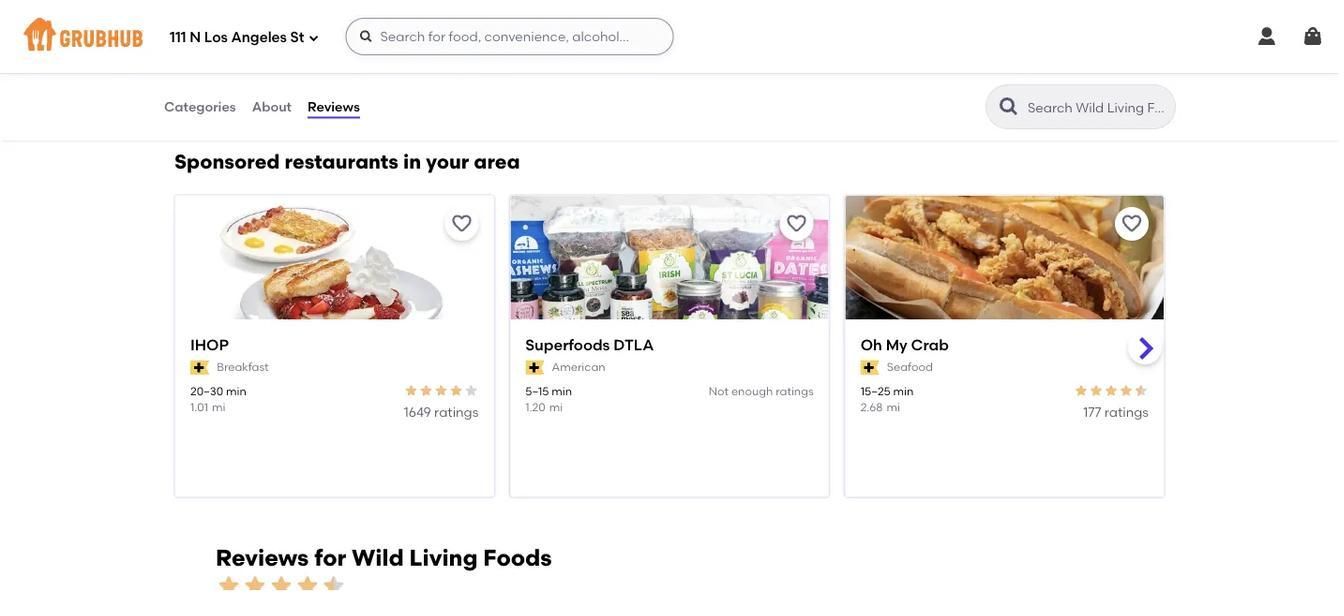 Task type: describe. For each thing, give the bounding box(es) containing it.
177 ratings
[[1084, 405, 1149, 421]]

2.68
[[861, 401, 883, 415]]

0 horizontal spatial svg image
[[308, 32, 319, 44]]

n
[[190, 29, 201, 46]]

reviews for reviews for wild living foods
[[216, 545, 309, 572]]

area
[[474, 151, 520, 175]]

ratings for oh my crab
[[1105, 405, 1149, 421]]

oh my crab link
[[861, 335, 1149, 357]]

not enough ratings
[[709, 385, 814, 399]]

dtla
[[614, 337, 654, 355]]

st
[[290, 29, 304, 46]]

superfoods dtla
[[526, 337, 654, 355]]

save this restaurant image for oh
[[1121, 214, 1144, 236]]

oh my crab
[[861, 337, 949, 355]]

20–30 min 1.01 mi
[[190, 385, 247, 415]]

subscription pass image
[[526, 361, 545, 376]]

ihop logo image
[[175, 197, 494, 354]]

ihop link
[[190, 335, 479, 357]]

20–30
[[190, 385, 223, 399]]

ihop
[[190, 337, 229, 355]]

subscription pass image for oh my crab
[[861, 361, 880, 376]]

save this restaurant button for oh
[[1115, 208, 1149, 242]]

foods
[[483, 545, 552, 572]]

superfoods dtla link
[[526, 335, 814, 357]]

1649
[[404, 405, 431, 421]]

search icon image
[[998, 96, 1021, 118]]

oh my crab logo image
[[846, 197, 1164, 354]]

seafood
[[887, 361, 933, 375]]

living
[[410, 545, 478, 572]]

angeles
[[231, 29, 287, 46]]

1 horizontal spatial svg image
[[359, 29, 374, 44]]

sponsored restaurants in your area
[[175, 151, 520, 175]]

ratings for ihop
[[434, 405, 479, 421]]

111 n los angeles st
[[170, 29, 304, 46]]

save this restaurant image for superfoods
[[786, 214, 808, 236]]

1649 ratings
[[404, 405, 479, 421]]

save this restaurant button for superfoods
[[780, 208, 814, 242]]



Task type: vqa. For each thing, say whether or not it's contained in the screenshot.
the topmost View
no



Task type: locate. For each thing, give the bounding box(es) containing it.
0 vertical spatial reviews
[[308, 99, 360, 115]]

my
[[886, 337, 908, 355]]

reviews
[[308, 99, 360, 115], [216, 545, 309, 572]]

subscription pass image down oh
[[861, 361, 880, 376]]

ratings right 177
[[1105, 405, 1149, 421]]

reviews up restaurants
[[308, 99, 360, 115]]

mi inside 15–25 min 2.68 mi
[[887, 401, 901, 415]]

2 horizontal spatial save this restaurant button
[[1115, 208, 1149, 242]]

1 horizontal spatial save this restaurant image
[[786, 214, 808, 236]]

ratings
[[776, 385, 814, 399], [434, 405, 479, 421], [1105, 405, 1149, 421]]

1 subscription pass image from the left
[[190, 361, 209, 376]]

reviews for reviews
[[308, 99, 360, 115]]

1 save this restaurant image from the left
[[451, 214, 473, 236]]

1 horizontal spatial mi
[[549, 401, 563, 415]]

mi right 2.68
[[887, 401, 901, 415]]

15–25
[[861, 385, 891, 399]]

min right 5–15
[[552, 385, 572, 399]]

1 horizontal spatial min
[[552, 385, 572, 399]]

3 min from the left
[[894, 385, 914, 399]]

mi right 1.20
[[549, 401, 563, 415]]

min inside '5–15 min 1.20 mi'
[[552, 385, 572, 399]]

ratings right 1649
[[434, 405, 479, 421]]

1 svg image from the left
[[1256, 25, 1279, 48]]

min inside 20–30 min 1.01 mi
[[226, 385, 247, 399]]

min for oh my crab
[[894, 385, 914, 399]]

Search for food, convenience, alcohol... search field
[[346, 18, 674, 55]]

superfoods
[[526, 337, 610, 355]]

Search Wild Living Foods search field
[[1026, 99, 1170, 116]]

crab
[[912, 337, 949, 355]]

0 horizontal spatial subscription pass image
[[190, 361, 209, 376]]

reviews inside button
[[308, 99, 360, 115]]

los
[[204, 29, 228, 46]]

5–15
[[526, 385, 549, 399]]

american
[[552, 361, 606, 375]]

0 horizontal spatial save this restaurant image
[[451, 214, 473, 236]]

2 min from the left
[[552, 385, 572, 399]]

1 horizontal spatial subscription pass image
[[861, 361, 880, 376]]

breakfast
[[217, 361, 269, 375]]

1 min from the left
[[226, 385, 247, 399]]

sponsored
[[175, 151, 280, 175]]

star icon image
[[404, 384, 419, 399], [419, 384, 434, 399], [434, 384, 449, 399], [449, 384, 464, 399], [464, 384, 479, 399], [1074, 384, 1089, 399], [1089, 384, 1104, 399], [1104, 384, 1119, 399], [1119, 384, 1134, 399], [1134, 384, 1149, 399], [1134, 384, 1149, 399], [216, 574, 242, 592], [242, 574, 268, 592], [268, 574, 295, 592], [295, 574, 321, 592], [321, 574, 347, 592], [321, 574, 347, 592]]

1 horizontal spatial save this restaurant button
[[780, 208, 814, 242]]

ratings right enough
[[776, 385, 814, 399]]

2 horizontal spatial min
[[894, 385, 914, 399]]

1 vertical spatial reviews
[[216, 545, 309, 572]]

mi inside 20–30 min 1.01 mi
[[212, 401, 226, 415]]

subscription pass image for ihop
[[190, 361, 209, 376]]

111
[[170, 29, 186, 46]]

categories button
[[163, 73, 237, 141]]

0 horizontal spatial save this restaurant button
[[445, 208, 479, 242]]

min down breakfast
[[226, 385, 247, 399]]

about button
[[251, 73, 293, 141]]

mi for oh my crab
[[887, 401, 901, 415]]

superfoods dtla logo image
[[511, 197, 829, 354]]

svg image
[[359, 29, 374, 44], [308, 32, 319, 44]]

not
[[709, 385, 729, 399]]

min down seafood
[[894, 385, 914, 399]]

0 horizontal spatial min
[[226, 385, 247, 399]]

2 save this restaurant button from the left
[[780, 208, 814, 242]]

save this restaurant image
[[451, 214, 473, 236], [786, 214, 808, 236], [1121, 214, 1144, 236]]

save this restaurant button
[[445, 208, 479, 242], [780, 208, 814, 242], [1115, 208, 1149, 242]]

1.01
[[190, 401, 208, 415]]

min for ihop
[[226, 385, 247, 399]]

1.20
[[526, 401, 546, 415]]

min for superfoods dtla
[[552, 385, 572, 399]]

mi for ihop
[[212, 401, 226, 415]]

subscription pass image
[[190, 361, 209, 376], [861, 361, 880, 376]]

reviews for wild living foods
[[216, 545, 552, 572]]

2 horizontal spatial save this restaurant image
[[1121, 214, 1144, 236]]

2 subscription pass image from the left
[[861, 361, 880, 376]]

mi for superfoods dtla
[[549, 401, 563, 415]]

subscription pass image up 20–30
[[190, 361, 209, 376]]

wild
[[352, 545, 404, 572]]

mi
[[212, 401, 226, 415], [549, 401, 563, 415], [887, 401, 901, 415]]

oh
[[861, 337, 883, 355]]

your
[[426, 151, 469, 175]]

2 svg image from the left
[[1302, 25, 1325, 48]]

mi right 1.01
[[212, 401, 226, 415]]

177
[[1084, 405, 1102, 421]]

about
[[252, 99, 292, 115]]

svg image
[[1256, 25, 1279, 48], [1302, 25, 1325, 48]]

0 horizontal spatial mi
[[212, 401, 226, 415]]

min inside 15–25 min 2.68 mi
[[894, 385, 914, 399]]

2 save this restaurant image from the left
[[786, 214, 808, 236]]

mi inside '5–15 min 1.20 mi'
[[549, 401, 563, 415]]

1 horizontal spatial ratings
[[776, 385, 814, 399]]

3 mi from the left
[[887, 401, 901, 415]]

categories
[[164, 99, 236, 115]]

1 horizontal spatial svg image
[[1302, 25, 1325, 48]]

0 horizontal spatial ratings
[[434, 405, 479, 421]]

2 horizontal spatial ratings
[[1105, 405, 1149, 421]]

reviews button
[[307, 73, 361, 141]]

enough
[[732, 385, 773, 399]]

2 horizontal spatial mi
[[887, 401, 901, 415]]

5–15 min 1.20 mi
[[526, 385, 572, 415]]

reviews left for
[[216, 545, 309, 572]]

1 mi from the left
[[212, 401, 226, 415]]

3 save this restaurant button from the left
[[1115, 208, 1149, 242]]

main navigation navigation
[[0, 0, 1340, 73]]

restaurants
[[285, 151, 399, 175]]

for
[[314, 545, 346, 572]]

1 save this restaurant button from the left
[[445, 208, 479, 242]]

3 save this restaurant image from the left
[[1121, 214, 1144, 236]]

min
[[226, 385, 247, 399], [552, 385, 572, 399], [894, 385, 914, 399]]

15–25 min 2.68 mi
[[861, 385, 914, 415]]

2 mi from the left
[[549, 401, 563, 415]]

0 horizontal spatial svg image
[[1256, 25, 1279, 48]]

in
[[403, 151, 421, 175]]



